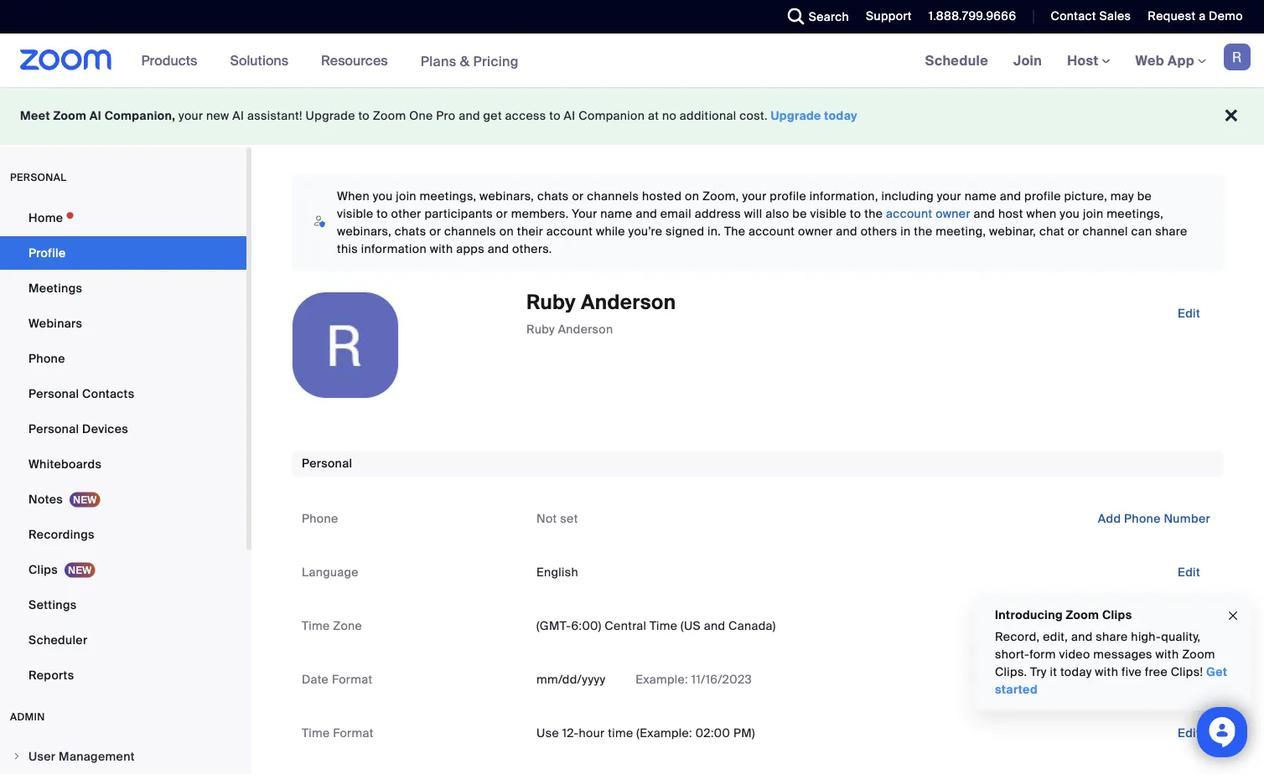 Task type: vqa. For each thing, say whether or not it's contained in the screenshot.
group
no



Task type: describe. For each thing, give the bounding box(es) containing it.
sales
[[1099, 8, 1131, 24]]

schedule link
[[913, 34, 1001, 87]]

and up host
[[1000, 189, 1021, 204]]

get
[[1206, 665, 1228, 680]]

other
[[391, 206, 421, 222]]

host button
[[1067, 52, 1110, 69]]

resources
[[321, 52, 388, 69]]

request a demo
[[1148, 8, 1243, 24]]

account owner link
[[886, 206, 971, 222]]

search
[[809, 9, 849, 24]]

2 upgrade from the left
[[771, 108, 821, 124]]

&
[[460, 52, 470, 70]]

schedule
[[925, 52, 988, 69]]

chats inside and host when you join meetings, webinars, chats or channels on their account while you're signed in. the account owner and others in the meeting, webinar, chat or channel can share this information with apps and others.
[[395, 224, 426, 239]]

hosted
[[642, 189, 682, 204]]

personal devices
[[29, 421, 128, 437]]

demo
[[1209, 8, 1243, 24]]

will
[[744, 206, 762, 222]]

in.
[[708, 224, 721, 239]]

canada)
[[729, 619, 776, 634]]

zone
[[333, 619, 362, 634]]

today inside meet zoom ai companion, footer
[[824, 108, 858, 124]]

video
[[1059, 647, 1090, 663]]

2 profile from the left
[[1024, 189, 1061, 204]]

zoom,
[[702, 189, 739, 204]]

to right access
[[549, 108, 561, 124]]

app
[[1168, 52, 1195, 69]]

while
[[596, 224, 625, 239]]

you inside when you join meetings, webinars, chats or channels hosted on zoom, your profile information, including your name and profile picture, may be visible to other participants or members. your name and email address will also be visible to the
[[373, 189, 393, 204]]

whiteboards
[[29, 456, 102, 472]]

and right apps on the top left of the page
[[488, 241, 509, 257]]

or up your
[[572, 189, 584, 204]]

close image
[[1226, 607, 1240, 626]]

to left other
[[377, 206, 388, 222]]

get started
[[995, 665, 1228, 698]]

product information navigation
[[129, 34, 531, 88]]

management
[[59, 749, 135, 765]]

reports
[[29, 668, 74, 683]]

picture,
[[1064, 189, 1107, 204]]

join link
[[1001, 34, 1055, 87]]

scheduler link
[[0, 624, 246, 657]]

meetings, inside when you join meetings, webinars, chats or channels hosted on zoom, your profile information, including your name and profile picture, may be visible to other participants or members. your name and email address will also be visible to the
[[420, 189, 476, 204]]

additional
[[680, 108, 736, 124]]

request
[[1148, 8, 1196, 24]]

2 vertical spatial with
[[1095, 665, 1118, 680]]

pricing
[[473, 52, 519, 70]]

web app
[[1136, 52, 1195, 69]]

this
[[337, 241, 358, 257]]

five
[[1122, 665, 1142, 680]]

host
[[1067, 52, 1102, 69]]

devices
[[82, 421, 128, 437]]

when
[[1027, 206, 1057, 222]]

meetings, inside and host when you join meetings, webinars, chats or channels on their account while you're signed in. the account owner and others in the meeting, webinar, chat or channel can share this information with apps and others.
[[1107, 206, 1164, 222]]

edit for use 12-hour time (example: 02:00 pm)
[[1178, 726, 1200, 741]]

on inside and host when you join meetings, webinars, chats or channels on their account while you're signed in. the account owner and others in the meeting, webinar, chat or channel can share this information with apps and others.
[[500, 224, 514, 239]]

2 ruby from the top
[[526, 321, 555, 337]]

information,
[[810, 189, 878, 204]]

user
[[29, 749, 56, 765]]

0 vertical spatial name
[[965, 189, 997, 204]]

signed
[[666, 224, 704, 239]]

clips.
[[995, 665, 1027, 680]]

date
[[302, 672, 329, 688]]

channels inside and host when you join meetings, webinars, chats or channels on their account while you're signed in. the account owner and others in the meeting, webinar, chat or channel can share this information with apps and others.
[[444, 224, 496, 239]]

including
[[882, 189, 934, 204]]

new
[[206, 108, 229, 124]]

profile picture image
[[1224, 44, 1251, 70]]

web app button
[[1136, 52, 1206, 69]]

assistant!
[[247, 108, 302, 124]]

edit user photo image
[[332, 338, 359, 353]]

2 horizontal spatial your
[[937, 189, 961, 204]]

share inside and host when you join meetings, webinars, chats or channels on their account while you're signed in. the account owner and others in the meeting, webinar, chat or channel can share this information with apps and others.
[[1155, 224, 1187, 239]]

introducing zoom clips
[[995, 607, 1132, 623]]

0 vertical spatial owner
[[936, 206, 971, 222]]

personal for personal contacts
[[29, 386, 79, 402]]

time left (us
[[650, 619, 678, 634]]

solutions
[[230, 52, 288, 69]]

owner inside and host when you join meetings, webinars, chats or channels on their account while you're signed in. the account owner and others in the meeting, webinar, chat or channel can share this information with apps and others.
[[798, 224, 833, 239]]

join inside and host when you join meetings, webinars, chats or channels on their account while you're signed in. the account owner and others in the meeting, webinar, chat or channel can share this information with apps and others.
[[1083, 206, 1104, 222]]

to down 'information,'
[[850, 206, 861, 222]]

format for date format
[[332, 672, 373, 688]]

phone inside personal menu menu
[[29, 351, 65, 366]]

webinars, inside and host when you join meetings, webinars, chats or channels on their account while you're signed in. the account owner and others in the meeting, webinar, chat or channel can share this information with apps and others.
[[337, 224, 392, 239]]

meetings
[[29, 280, 82, 296]]

get
[[483, 108, 502, 124]]

set
[[560, 511, 578, 527]]

chat
[[1039, 224, 1065, 239]]

3 ai from the left
[[564, 108, 576, 124]]

language
[[302, 565, 359, 581]]

1 ai from the left
[[90, 108, 101, 124]]

0 horizontal spatial account
[[546, 224, 593, 239]]

host
[[998, 206, 1023, 222]]

or right chat
[[1068, 224, 1079, 239]]

right image
[[12, 752, 22, 762]]

personal menu menu
[[0, 201, 246, 694]]

1.888.799.9666
[[929, 8, 1016, 24]]

meet zoom ai companion, footer
[[0, 87, 1264, 145]]

1 vertical spatial name
[[601, 206, 633, 222]]

1.888.799.9666 button up schedule link
[[929, 8, 1016, 24]]

channels inside when you join meetings, webinars, chats or channels hosted on zoom, your profile information, including your name and profile picture, may be visible to other participants or members. your name and email address will also be visible to the
[[587, 189, 639, 204]]

high-
[[1131, 630, 1161, 645]]

1 upgrade from the left
[[306, 108, 355, 124]]

1.888.799.9666 button up schedule
[[916, 0, 1021, 34]]

your inside meet zoom ai companion, footer
[[179, 108, 203, 124]]

1 edit button from the top
[[1164, 300, 1214, 327]]

zoom left one
[[373, 108, 406, 124]]

0 vertical spatial anderson
[[581, 290, 676, 316]]

webinar,
[[989, 224, 1036, 239]]

12-
[[562, 726, 579, 741]]

personal devices link
[[0, 412, 246, 446]]

products
[[141, 52, 197, 69]]

1 vertical spatial clips
[[1102, 607, 1132, 623]]

example:
[[636, 672, 688, 688]]

also
[[766, 206, 789, 222]]

scheduler
[[29, 633, 88, 648]]

and left host
[[974, 206, 995, 222]]

apps
[[456, 241, 485, 257]]

search button
[[775, 0, 853, 34]]

1 horizontal spatial account
[[749, 224, 795, 239]]

2 vertical spatial personal
[[302, 456, 352, 472]]

time zone
[[302, 619, 362, 634]]

support
[[866, 8, 912, 24]]

webinars, inside when you join meetings, webinars, chats or channels hosted on zoom, your profile information, including your name and profile picture, may be visible to other participants or members. your name and email address will also be visible to the
[[480, 189, 534, 204]]

members.
[[511, 206, 569, 222]]

central
[[605, 619, 647, 634]]

4 edit button from the top
[[1164, 667, 1214, 694]]

1 profile from the left
[[770, 189, 806, 204]]



Task type: locate. For each thing, give the bounding box(es) containing it.
personal for personal devices
[[29, 421, 79, 437]]

banner containing products
[[0, 34, 1264, 88]]

0 vertical spatial you
[[373, 189, 393, 204]]

chats down other
[[395, 224, 426, 239]]

join up other
[[396, 189, 417, 204]]

clips
[[29, 562, 58, 578], [1102, 607, 1132, 623]]

zoom logo image
[[20, 49, 112, 70]]

0 horizontal spatial channels
[[444, 224, 496, 239]]

information
[[361, 241, 427, 257]]

0 vertical spatial chats
[[537, 189, 569, 204]]

0 vertical spatial clips
[[29, 562, 58, 578]]

notes link
[[0, 483, 246, 516]]

their
[[517, 224, 543, 239]]

0 horizontal spatial chats
[[395, 224, 426, 239]]

1 vertical spatial personal
[[29, 421, 79, 437]]

time down date
[[302, 726, 330, 741]]

2 edit from the top
[[1178, 565, 1200, 581]]

2 edit button from the top
[[1164, 560, 1214, 586]]

started
[[995, 682, 1038, 698]]

1 horizontal spatial chats
[[537, 189, 569, 204]]

meetings, up the participants
[[420, 189, 476, 204]]

english
[[537, 565, 578, 581]]

1 horizontal spatial name
[[965, 189, 997, 204]]

chats inside when you join meetings, webinars, chats or channels hosted on zoom, your profile information, including your name and profile picture, may be visible to other participants or members. your name and email address will also be visible to the
[[537, 189, 569, 204]]

edit button for english
[[1164, 560, 1214, 586]]

share inside 'record, edit, and share high-quality, short-form video messages with zoom clips. try it today with five free clips!'
[[1096, 630, 1128, 645]]

meetings link
[[0, 272, 246, 305]]

2 horizontal spatial with
[[1156, 647, 1179, 663]]

address
[[695, 206, 741, 222]]

be right the also
[[793, 206, 807, 222]]

or left members.
[[496, 206, 508, 222]]

1 ruby from the top
[[526, 290, 576, 316]]

share up messages
[[1096, 630, 1128, 645]]

meetings navigation
[[913, 34, 1264, 88]]

1 vertical spatial you
[[1060, 206, 1080, 222]]

edit for (gmt-6:00) central time (us and canada)
[[1178, 619, 1200, 634]]

webinars, up this
[[337, 224, 392, 239]]

1 horizontal spatial with
[[1095, 665, 1118, 680]]

add
[[1098, 511, 1121, 527]]

share right can
[[1155, 224, 1187, 239]]

recordings link
[[0, 518, 246, 552]]

cost.
[[740, 108, 768, 124]]

the inside and host when you join meetings, webinars, chats or channels on their account while you're signed in. the account owner and others in the meeting, webinar, chat or channel can share this information with apps and others.
[[914, 224, 933, 239]]

your
[[572, 206, 597, 222]]

1 horizontal spatial on
[[685, 189, 699, 204]]

short-
[[995, 647, 1030, 663]]

0 vertical spatial personal
[[29, 386, 79, 402]]

0 vertical spatial channels
[[587, 189, 639, 204]]

contact sales link
[[1038, 0, 1135, 34], [1051, 8, 1131, 24]]

2 visible from the left
[[810, 206, 847, 222]]

0 vertical spatial the
[[864, 206, 883, 222]]

1 vertical spatial channels
[[444, 224, 496, 239]]

the
[[724, 224, 745, 239]]

a
[[1199, 8, 1206, 24]]

channels up apps on the top left of the page
[[444, 224, 496, 239]]

today up 'information,'
[[824, 108, 858, 124]]

contact sales
[[1051, 8, 1131, 24]]

products button
[[141, 34, 205, 87]]

11/16/2023
[[691, 672, 752, 688]]

channels up your
[[587, 189, 639, 204]]

2 horizontal spatial ai
[[564, 108, 576, 124]]

add phone number
[[1098, 511, 1211, 527]]

3 edit from the top
[[1178, 619, 1200, 634]]

0 horizontal spatial clips
[[29, 562, 58, 578]]

owner
[[936, 206, 971, 222], [798, 224, 833, 239]]

banner
[[0, 34, 1264, 88]]

plans & pricing link
[[421, 52, 519, 70], [421, 52, 519, 70]]

1 horizontal spatial phone
[[302, 511, 338, 527]]

0 horizontal spatial the
[[864, 206, 883, 222]]

to down the resources dropdown button
[[358, 108, 370, 124]]

ruby anderson ruby anderson
[[526, 290, 676, 337]]

admin
[[10, 711, 45, 724]]

and inside meet zoom ai companion, footer
[[459, 108, 480, 124]]

settings
[[29, 597, 77, 613]]

webinars, up members.
[[480, 189, 534, 204]]

1 vertical spatial the
[[914, 224, 933, 239]]

the
[[864, 206, 883, 222], [914, 224, 933, 239]]

owner down 'information,'
[[798, 224, 833, 239]]

email
[[660, 206, 692, 222]]

1 vertical spatial join
[[1083, 206, 1104, 222]]

1 vertical spatial share
[[1096, 630, 1128, 645]]

1 horizontal spatial visible
[[810, 206, 847, 222]]

0 vertical spatial meetings,
[[420, 189, 476, 204]]

0 vertical spatial be
[[1137, 189, 1152, 204]]

1 horizontal spatial you
[[1060, 206, 1080, 222]]

0 vertical spatial on
[[685, 189, 699, 204]]

can
[[1131, 224, 1152, 239]]

0 horizontal spatial your
[[179, 108, 203, 124]]

account down including
[[886, 206, 933, 222]]

phone inside button
[[1124, 511, 1161, 527]]

join down "picture,"
[[1083, 206, 1104, 222]]

resources button
[[321, 34, 395, 87]]

chats up members.
[[537, 189, 569, 204]]

upgrade today link
[[771, 108, 858, 124]]

(gmt-6:00) central time (us and canada)
[[537, 619, 776, 634]]

1 vertical spatial meetings,
[[1107, 206, 1164, 222]]

time for use 12-hour time (example: 02:00 pm)
[[302, 726, 330, 741]]

be right 'may'
[[1137, 189, 1152, 204]]

1 horizontal spatial clips
[[1102, 607, 1132, 623]]

and right (us
[[704, 619, 725, 634]]

with left apps on the top left of the page
[[430, 241, 453, 257]]

5 edit from the top
[[1178, 726, 1200, 741]]

1 horizontal spatial be
[[1137, 189, 1152, 204]]

(example:
[[637, 726, 692, 741]]

clips inside "link"
[[29, 562, 58, 578]]

time
[[608, 726, 633, 741]]

3 edit button from the top
[[1164, 613, 1214, 640]]

profile up when
[[1024, 189, 1061, 204]]

1 vertical spatial with
[[1156, 647, 1179, 663]]

chats
[[537, 189, 569, 204], [395, 224, 426, 239]]

meeting,
[[936, 224, 986, 239]]

contact
[[1051, 8, 1096, 24]]

or down the participants
[[429, 224, 441, 239]]

0 horizontal spatial join
[[396, 189, 417, 204]]

use 12-hour time (example: 02:00 pm)
[[537, 726, 755, 741]]

meetings,
[[420, 189, 476, 204], [1107, 206, 1164, 222]]

user photo image
[[293, 293, 398, 398]]

1 vertical spatial on
[[500, 224, 514, 239]]

1 horizontal spatial owner
[[936, 206, 971, 222]]

and host when you join meetings, webinars, chats or channels on their account while you're signed in. the account owner and others in the meeting, webinar, chat or channel can share this information with apps and others.
[[337, 206, 1187, 257]]

1 vertical spatial webinars,
[[337, 224, 392, 239]]

0 horizontal spatial today
[[824, 108, 858, 124]]

account owner
[[886, 206, 971, 222]]

1 vertical spatial be
[[793, 206, 807, 222]]

owner up the meeting,
[[936, 206, 971, 222]]

0 vertical spatial ruby
[[526, 290, 576, 316]]

on left their
[[500, 224, 514, 239]]

clips link
[[0, 553, 246, 587]]

profile
[[29, 245, 66, 261]]

1 horizontal spatial upgrade
[[771, 108, 821, 124]]

upgrade down 'product information' navigation
[[306, 108, 355, 124]]

1 horizontal spatial meetings,
[[1107, 206, 1164, 222]]

contacts
[[82, 386, 134, 402]]

account down your
[[546, 224, 593, 239]]

phone up the "language"
[[302, 511, 338, 527]]

0 horizontal spatial phone
[[29, 351, 65, 366]]

add phone number button
[[1084, 506, 1224, 533]]

meetings, up can
[[1107, 206, 1164, 222]]

your
[[179, 108, 203, 124], [742, 189, 767, 204], [937, 189, 961, 204]]

or
[[572, 189, 584, 204], [496, 206, 508, 222], [429, 224, 441, 239], [1068, 224, 1079, 239]]

0 vertical spatial share
[[1155, 224, 1187, 239]]

clips up high-
[[1102, 607, 1132, 623]]

the up others
[[864, 206, 883, 222]]

1 horizontal spatial share
[[1155, 224, 1187, 239]]

0 horizontal spatial webinars,
[[337, 224, 392, 239]]

join inside when you join meetings, webinars, chats or channels hosted on zoom, your profile information, including your name and profile picture, may be visible to other participants or members. your name and email address will also be visible to the
[[396, 189, 417, 204]]

and up you're on the top
[[636, 206, 657, 222]]

to
[[358, 108, 370, 124], [549, 108, 561, 124], [377, 206, 388, 222], [850, 206, 861, 222]]

zoom up "clips!"
[[1182, 647, 1215, 663]]

ai right new
[[232, 108, 244, 124]]

0 horizontal spatial upgrade
[[306, 108, 355, 124]]

0 horizontal spatial name
[[601, 206, 633, 222]]

name
[[965, 189, 997, 204], [601, 206, 633, 222]]

settings link
[[0, 588, 246, 622]]

1 horizontal spatial ai
[[232, 108, 244, 124]]

0 horizontal spatial be
[[793, 206, 807, 222]]

edit button for (gmt-6:00) central time (us and canada)
[[1164, 613, 1214, 640]]

format right date
[[332, 672, 373, 688]]

you inside and host when you join meetings, webinars, chats or channels on their account while you're signed in. the account owner and others in the meeting, webinar, chat or channel can share this information with apps and others.
[[1060, 206, 1080, 222]]

phone right add
[[1124, 511, 1161, 527]]

date format
[[302, 672, 373, 688]]

hour
[[579, 726, 605, 741]]

1 horizontal spatial the
[[914, 224, 933, 239]]

one
[[409, 108, 433, 124]]

home link
[[0, 201, 246, 235]]

quality,
[[1161, 630, 1201, 645]]

0 horizontal spatial meetings,
[[420, 189, 476, 204]]

not set
[[537, 511, 578, 527]]

user management menu item
[[0, 741, 246, 773]]

account down the also
[[749, 224, 795, 239]]

and left get
[[459, 108, 480, 124]]

5 edit button from the top
[[1164, 721, 1214, 747]]

get started link
[[995, 665, 1228, 698]]

0 horizontal spatial visible
[[337, 206, 373, 222]]

edit button for use 12-hour time (example: 02:00 pm)
[[1164, 721, 1214, 747]]

with down messages
[[1095, 665, 1118, 680]]

the inside when you join meetings, webinars, chats or channels hosted on zoom, your profile information, including your name and profile picture, may be visible to other participants or members. your name and email address will also be visible to the
[[864, 206, 883, 222]]

ruby
[[526, 290, 576, 316], [526, 321, 555, 337]]

clips up the settings
[[29, 562, 58, 578]]

webinars
[[29, 316, 82, 331]]

0 horizontal spatial with
[[430, 241, 453, 257]]

the right in
[[914, 224, 933, 239]]

name up the meeting,
[[965, 189, 997, 204]]

2 ai from the left
[[232, 108, 244, 124]]

plans & pricing
[[421, 52, 519, 70]]

zoom inside 'record, edit, and share high-quality, short-form video messages with zoom clips. try it today with five free clips!'
[[1182, 647, 1215, 663]]

1 visible from the left
[[337, 206, 373, 222]]

messages
[[1093, 647, 1153, 663]]

participants
[[425, 206, 493, 222]]

profile up the also
[[770, 189, 806, 204]]

1 vertical spatial anderson
[[558, 321, 613, 337]]

0 vertical spatial join
[[396, 189, 417, 204]]

1 vertical spatial ruby
[[526, 321, 555, 337]]

try
[[1030, 665, 1047, 680]]

0 vertical spatial format
[[332, 672, 373, 688]]

you
[[373, 189, 393, 204], [1060, 206, 1080, 222]]

ai left companion
[[564, 108, 576, 124]]

0 vertical spatial with
[[430, 241, 453, 257]]

others.
[[512, 241, 552, 257]]

(us
[[681, 619, 701, 634]]

personal
[[10, 171, 67, 184]]

your left new
[[179, 108, 203, 124]]

format down date format
[[333, 726, 374, 741]]

0 horizontal spatial owner
[[798, 224, 833, 239]]

1 horizontal spatial join
[[1083, 206, 1104, 222]]

name up while at left
[[601, 206, 633, 222]]

your up account owner link
[[937, 189, 961, 204]]

notes
[[29, 492, 63, 507]]

on up email
[[685, 189, 699, 204]]

1 horizontal spatial your
[[742, 189, 767, 204]]

2 horizontal spatial account
[[886, 206, 933, 222]]

edit
[[1178, 306, 1200, 321], [1178, 565, 1200, 581], [1178, 619, 1200, 634], [1178, 672, 1200, 688], [1178, 726, 1200, 741]]

0 horizontal spatial share
[[1096, 630, 1128, 645]]

2 horizontal spatial phone
[[1124, 511, 1161, 527]]

phone down webinars
[[29, 351, 65, 366]]

0 horizontal spatial you
[[373, 189, 393, 204]]

4 edit from the top
[[1178, 672, 1200, 688]]

ai left 'companion,'
[[90, 108, 101, 124]]

you down "picture,"
[[1060, 206, 1080, 222]]

with up free
[[1156, 647, 1179, 663]]

and inside 'record, edit, and share high-quality, short-form video messages with zoom clips. try it today with five free clips!'
[[1071, 630, 1093, 645]]

and up video
[[1071, 630, 1093, 645]]

1 vertical spatial format
[[333, 726, 374, 741]]

zoom right meet
[[53, 108, 87, 124]]

upgrade right cost. on the top of the page
[[771, 108, 821, 124]]

1 horizontal spatial profile
[[1024, 189, 1061, 204]]

0 horizontal spatial profile
[[770, 189, 806, 204]]

time left the zone
[[302, 619, 330, 634]]

1 vertical spatial owner
[[798, 224, 833, 239]]

profile link
[[0, 236, 246, 270]]

today down video
[[1060, 665, 1092, 680]]

introducing
[[995, 607, 1063, 623]]

profile
[[770, 189, 806, 204], [1024, 189, 1061, 204]]

today inside 'record, edit, and share high-quality, short-form video messages with zoom clips. try it today with five free clips!'
[[1060, 665, 1092, 680]]

format for time format
[[333, 726, 374, 741]]

1 horizontal spatial channels
[[587, 189, 639, 204]]

phone link
[[0, 342, 246, 376]]

your up "will" at the top right
[[742, 189, 767, 204]]

companion
[[579, 108, 645, 124]]

home
[[29, 210, 63, 226]]

access
[[505, 108, 546, 124]]

1 vertical spatial today
[[1060, 665, 1092, 680]]

0 horizontal spatial on
[[500, 224, 514, 239]]

1 horizontal spatial today
[[1060, 665, 1092, 680]]

you up other
[[373, 189, 393, 204]]

1 vertical spatial chats
[[395, 224, 426, 239]]

visible down when
[[337, 206, 373, 222]]

1 edit from the top
[[1178, 306, 1200, 321]]

zoom up edit,
[[1066, 607, 1099, 623]]

6:00)
[[571, 619, 602, 634]]

and left others
[[836, 224, 858, 239]]

0 horizontal spatial ai
[[90, 108, 101, 124]]

with inside and host when you join meetings, webinars, chats or channels on their account while you're signed in. the account owner and others in the meeting, webinar, chat or channel can share this information with apps and others.
[[430, 241, 453, 257]]

on inside when you join meetings, webinars, chats or channels hosted on zoom, your profile information, including your name and profile picture, may be visible to other participants or members. your name and email address will also be visible to the
[[685, 189, 699, 204]]

0 vertical spatial today
[[824, 108, 858, 124]]

0 vertical spatial webinars,
[[480, 189, 534, 204]]

number
[[1164, 511, 1211, 527]]

(gmt-
[[537, 619, 571, 634]]

support link
[[853, 0, 916, 34], [866, 8, 912, 24]]

edit for english
[[1178, 565, 1200, 581]]

1 horizontal spatial webinars,
[[480, 189, 534, 204]]

visible down 'information,'
[[810, 206, 847, 222]]

time for (gmt-6:00) central time (us and canada)
[[302, 619, 330, 634]]



